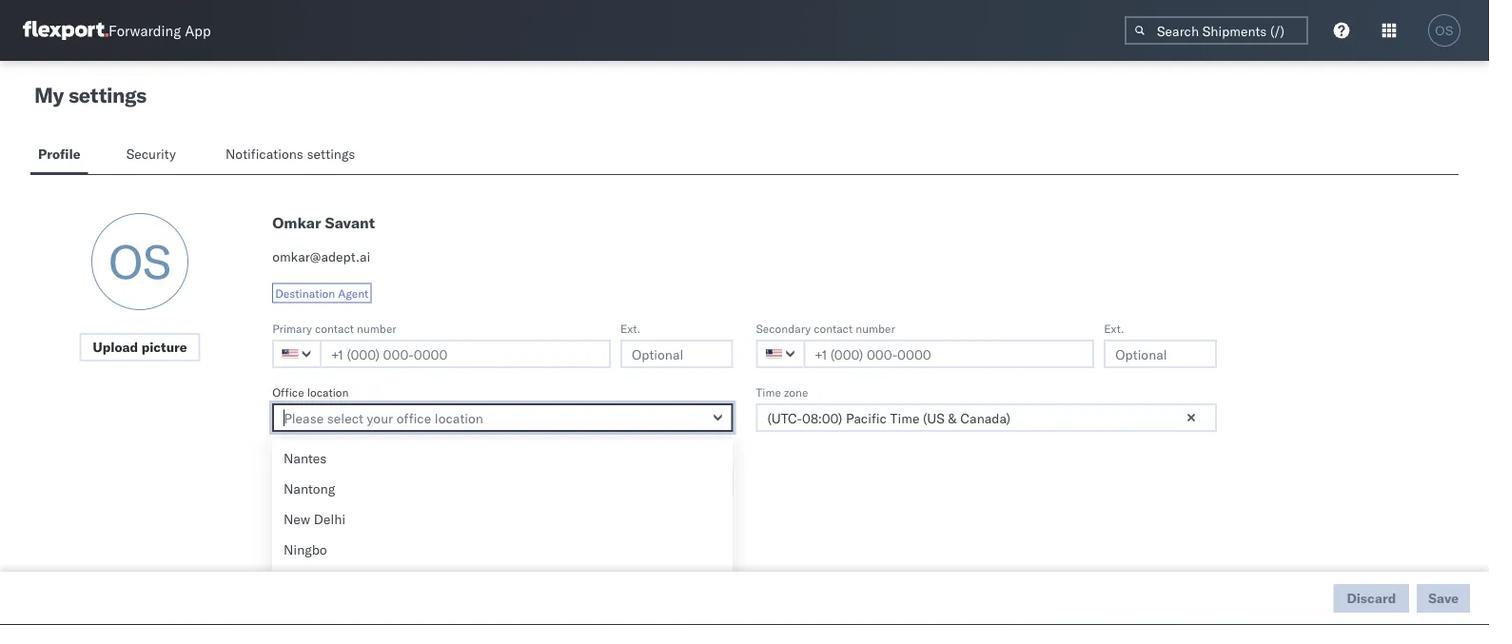 Task type: describe. For each thing, give the bounding box(es) containing it.
(UTC-08:00) Pacific Time (US & Canada) text field
[[756, 403, 1217, 432]]

upload picture
[[93, 339, 187, 355]]

United States text field
[[756, 340, 806, 368]]

forwarding app link
[[23, 21, 211, 40]]

the
[[272, 564, 292, 578]]

security button
[[119, 137, 187, 174]]

your
[[441, 564, 464, 578]]

contact for primary
[[315, 321, 354, 335]]

my settings
[[34, 82, 146, 108]]

nantes
[[284, 450, 327, 467]]

os button
[[1423, 9, 1466, 52]]

1 vertical spatial os
[[109, 232, 171, 291]]

zone
[[784, 385, 808, 399]]

flexport. image
[[23, 21, 108, 40]]

of
[[298, 540, 310, 557]]

name
[[467, 564, 495, 578]]

profile
[[38, 146, 81, 162]]

shown
[[366, 564, 400, 578]]

United States text field
[[272, 340, 322, 368]]

status
[[295, 564, 327, 578]]

ext. for secondary contact number
[[1104, 321, 1124, 335]]

time zone
[[756, 385, 808, 399]]

Job title text field
[[272, 467, 733, 496]]

be
[[350, 564, 363, 578]]

job title
[[272, 449, 313, 463]]

to
[[428, 564, 438, 578]]

secondary
[[756, 321, 811, 335]]

contact for secondary
[[814, 321, 853, 335]]

nantong
[[284, 481, 335, 497]]

in
[[498, 564, 508, 578]]

savant
[[325, 213, 375, 232]]

notifications settings button
[[218, 137, 371, 174]]

number for secondary contact number
[[856, 321, 895, 335]]

omkar
[[272, 213, 321, 232]]

+1 (000) 000-0000 telephone field for primary contact number
[[320, 340, 611, 368]]

delhi
[[314, 511, 346, 528]]

will
[[330, 564, 347, 578]]

status
[[272, 512, 306, 527]]

os inside button
[[1435, 23, 1454, 38]]

orly
[[284, 602, 308, 619]]

upload picture button
[[79, 333, 200, 362]]

notifications settings
[[225, 146, 355, 162]]

location
[[307, 385, 349, 399]]



Task type: locate. For each thing, give the bounding box(es) containing it.
1 horizontal spatial +1 (000) 000-0000 telephone field
[[804, 340, 1095, 368]]

office location
[[272, 385, 349, 399]]

omkar@adept.ai
[[272, 248, 370, 265]]

Optional telephone field
[[620, 340, 733, 368], [1104, 340, 1217, 368]]

number down agent
[[357, 321, 396, 335]]

1 contact from the left
[[315, 321, 354, 335]]

security
[[126, 146, 176, 162]]

1 horizontal spatial office
[[313, 540, 351, 557]]

+1 (000) 000-0000 telephone field up please select your office location text box at the left of the page
[[320, 340, 611, 368]]

1 vertical spatial office
[[313, 540, 351, 557]]

next
[[403, 564, 425, 578]]

+1 (000) 000-0000 telephone field
[[320, 340, 611, 368], [804, 340, 1095, 368]]

Search Shipments (/) text field
[[1125, 16, 1308, 45]]

settings right notifications
[[307, 146, 355, 162]]

1 optional telephone field from the left
[[620, 340, 733, 368]]

0 horizontal spatial +1 (000) 000-0000 telephone field
[[320, 340, 611, 368]]

2 ext. from the left
[[1104, 321, 1124, 335]]

notifications
[[225, 146, 303, 162]]

0 vertical spatial office
[[272, 385, 304, 399]]

0 horizontal spatial contact
[[315, 321, 354, 335]]

ningbo
[[284, 541, 327, 558]]

os
[[1435, 23, 1454, 38], [109, 232, 171, 291]]

new
[[284, 511, 310, 528]]

2 contact from the left
[[814, 321, 853, 335]]

odense
[[284, 572, 330, 589]]

2 number from the left
[[856, 321, 895, 335]]

1 horizontal spatial os
[[1435, 23, 1454, 38]]

0 horizontal spatial os
[[109, 232, 171, 291]]

1 +1 (000) 000-0000 telephone field from the left
[[320, 340, 611, 368]]

optional telephone field for primary contact number
[[620, 340, 733, 368]]

ext. for primary contact number
[[620, 321, 641, 335]]

1 horizontal spatial settings
[[307, 146, 355, 162]]

1 horizontal spatial number
[[856, 321, 895, 335]]

1 ext. from the left
[[620, 321, 641, 335]]

new delhi
[[284, 511, 346, 528]]

omkar savant
[[272, 213, 375, 232]]

0 horizontal spatial settings
[[68, 82, 146, 108]]

settings right my
[[68, 82, 146, 108]]

contact right "secondary"
[[814, 321, 853, 335]]

number
[[357, 321, 396, 335], [856, 321, 895, 335]]

contact down destination agent
[[315, 321, 354, 335]]

0 vertical spatial os
[[1435, 23, 1454, 38]]

0 vertical spatial settings
[[68, 82, 146, 108]]

+1 (000) 000-0000 telephone field up (utc-08:00) pacific time (us & canada) text field
[[804, 340, 1095, 368]]

settings inside 'button'
[[307, 146, 355, 162]]

forwarding app
[[108, 21, 211, 39]]

the
[[511, 564, 528, 578]]

+1 (000) 000-0000 telephone field for secondary contact number
[[804, 340, 1095, 368]]

2 +1 (000) 000-0000 telephone field from the left
[[804, 340, 1095, 368]]

title
[[293, 449, 313, 463]]

0 horizontal spatial number
[[357, 321, 396, 335]]

settings
[[68, 82, 146, 108], [307, 146, 355, 162]]

forwarding
[[108, 21, 181, 39]]

1 horizontal spatial ext.
[[1104, 321, 1124, 335]]

upload
[[93, 339, 138, 355]]

job
[[272, 449, 290, 463]]

destination
[[275, 286, 335, 300]]

number right "secondary"
[[856, 321, 895, 335]]

primary contact number
[[272, 321, 396, 335]]

settings for notifications settings
[[307, 146, 355, 162]]

out of office the status will be shown next to your name in the messages.
[[272, 540, 585, 578]]

nanjing
[[284, 420, 330, 436]]

out
[[272, 540, 294, 557]]

ext.
[[620, 321, 641, 335], [1104, 321, 1124, 335]]

office up will at the bottom of the page
[[313, 540, 351, 557]]

destination agent
[[275, 286, 369, 300]]

0 horizontal spatial office
[[272, 385, 304, 399]]

office inside out of office the status will be shown next to your name in the messages.
[[313, 540, 351, 557]]

number for primary contact number
[[357, 321, 396, 335]]

picture
[[141, 339, 187, 355]]

primary
[[272, 321, 312, 335]]

messages.
[[531, 564, 585, 578]]

1 horizontal spatial optional telephone field
[[1104, 340, 1217, 368]]

2 optional telephone field from the left
[[1104, 340, 1217, 368]]

profile button
[[30, 137, 88, 174]]

app
[[185, 21, 211, 39]]

my
[[34, 82, 64, 108]]

office
[[272, 385, 304, 399], [313, 540, 351, 557]]

secondary contact number
[[756, 321, 895, 335]]

0 horizontal spatial ext.
[[620, 321, 641, 335]]

Please select your office location text field
[[272, 403, 733, 432]]

1 horizontal spatial contact
[[814, 321, 853, 335]]

settings for my settings
[[68, 82, 146, 108]]

contact
[[315, 321, 354, 335], [814, 321, 853, 335]]

0 horizontal spatial optional telephone field
[[620, 340, 733, 368]]

1 number from the left
[[357, 321, 396, 335]]

1 vertical spatial settings
[[307, 146, 355, 162]]

agent
[[338, 286, 369, 300]]

optional telephone field for secondary contact number
[[1104, 340, 1217, 368]]

office down united states text field
[[272, 385, 304, 399]]

time
[[756, 385, 781, 399]]



Task type: vqa. For each thing, say whether or not it's contained in the screenshot.
the which
no



